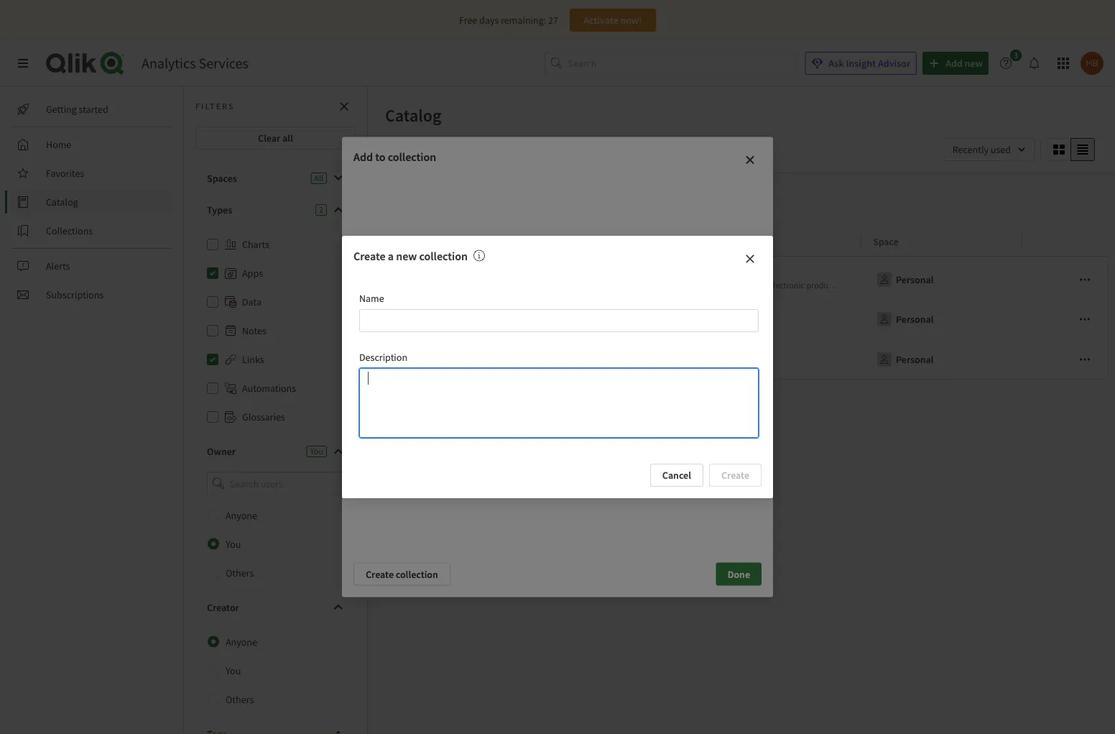 Task type: vqa. For each thing, say whether or not it's contained in the screenshot.
Anyone
yes



Task type: describe. For each thing, give the bounding box(es) containing it.
2 the from the left
[[1037, 280, 1050, 291]]

analytics services
[[142, 54, 249, 72]]

0 vertical spatial you
[[310, 446, 324, 457]]

0 horizontal spatial data
[[461, 353, 480, 366]]

sample data app button
[[398, 345, 856, 374]]

alerts
[[46, 260, 70, 273]]

days
[[480, 14, 499, 27]]

Content search text field
[[408, 138, 529, 161]]

0 vertical spatial data
[[1052, 280, 1068, 291]]

now!
[[621, 14, 643, 27]]

home link
[[12, 133, 173, 156]]

close sidebar menu image
[[17, 58, 29, 69]]

to inside button
[[900, 280, 907, 291]]

catalog inside navigation pane element
[[46, 196, 78, 209]]

cancel
[[663, 469, 692, 482]]

create collection
[[366, 568, 439, 581]]

data
[[242, 296, 262, 308]]

catalog link
[[12, 191, 173, 214]]

activate
[[584, 14, 619, 27]]

global
[[543, 280, 565, 291]]

ask insight advisor button
[[806, 52, 918, 75]]

company.
[[596, 280, 632, 291]]

subscriptions
[[46, 288, 104, 301]]

clear all
[[258, 132, 293, 145]]

switch view group
[[1048, 138, 1096, 161]]

owner option group
[[196, 501, 356, 587]]

analytics
[[142, 54, 196, 72]]

activate now!
[[584, 14, 643, 27]]

2 personal button from the top
[[874, 308, 937, 331]]

2 personal cell from the top
[[862, 299, 1023, 339]]

0 vertical spatial name
[[397, 235, 422, 248]]

getting
[[46, 103, 77, 116]]

2 personal from the top
[[897, 313, 935, 326]]

personal cell for procurement application from a global holding company. the daughter companies are active in electronic products and automotive to chemicals and pharmaceutical etc. the data comes from a button
[[862, 256, 1023, 299]]

creator
[[207, 601, 239, 614]]

searchbar element
[[545, 52, 797, 75]]

done
[[728, 568, 751, 581]]

started
[[79, 103, 108, 116]]

2
[[319, 204, 324, 215]]

recently used image
[[944, 138, 1035, 161]]

close image for 'add to collection' dialog
[[745, 154, 756, 166]]

create collection button
[[354, 563, 451, 586]]

new
[[396, 249, 417, 263]]

ask insight advisor
[[829, 57, 911, 70]]

1 vertical spatial collection
[[420, 249, 468, 263]]

comes
[[1070, 280, 1093, 291]]

name inside the create a new collection dialog
[[360, 292, 384, 305]]

create for create a new collection
[[354, 249, 386, 263]]

etc.
[[1022, 280, 1035, 291]]

you for creator option group
[[226, 664, 241, 677]]

app
[[482, 353, 499, 366]]

owner
[[207, 445, 236, 458]]

cell for personal cell for procurement application from a global holding company. the daughter companies are active in electronic products and automotive to chemicals and pharmaceutical etc. the data comes from a button
[[1023, 256, 1110, 299]]

apps
[[242, 267, 263, 280]]

daughter
[[649, 280, 682, 291]]

services
[[199, 54, 249, 72]]

filters region
[[368, 135, 1116, 173]]

creator button
[[196, 596, 356, 619]]

free days remaining: 27
[[460, 14, 559, 27]]

clear
[[258, 132, 281, 145]]

personal for procurement application from a global holding company. the daughter companies are active in electronic products and automotive to chemicals and pharmaceutical etc. the data comes from a button
[[897, 273, 935, 286]]

charts
[[242, 238, 270, 251]]

create a new collection dialog
[[342, 236, 774, 498]]

collection inside button
[[396, 568, 439, 581]]

in
[[761, 280, 768, 291]]

getting started
[[46, 103, 108, 116]]

all
[[283, 132, 293, 145]]

notes
[[242, 324, 267, 337]]

create for create collection
[[366, 568, 394, 581]]

advisor
[[879, 57, 911, 70]]

cell for 2nd personal cell from the top of the page
[[1023, 299, 1110, 339]]

activate now! link
[[570, 9, 656, 32]]

space
[[874, 235, 899, 248]]

2 and from the left
[[948, 280, 962, 291]]



Task type: locate. For each thing, give the bounding box(es) containing it.
1 vertical spatial create
[[366, 568, 394, 581]]

0 vertical spatial others
[[226, 566, 254, 579]]

0 horizontal spatial name
[[360, 292, 384, 305]]

catalog up add to collection
[[385, 104, 442, 126]]

anyone for owner "option group"
[[226, 509, 257, 522]]

0 vertical spatial personal
[[897, 273, 935, 286]]

1 vertical spatial anyone
[[226, 635, 257, 648]]

close image inside the create a new collection dialog
[[745, 253, 756, 265]]

add
[[354, 150, 373, 164]]

electronic
[[770, 280, 805, 291]]

1 horizontal spatial a
[[537, 280, 541, 291]]

collections
[[46, 224, 93, 237]]

catalog down favorites
[[46, 196, 78, 209]]

creator option group
[[196, 627, 356, 714]]

others inside owner "option group"
[[226, 566, 254, 579]]

2 vertical spatial collection
[[396, 568, 439, 581]]

anyone inside owner "option group"
[[226, 509, 257, 522]]

are
[[724, 280, 736, 291]]

create a new collection
[[354, 249, 468, 263]]

0 horizontal spatial the
[[633, 280, 647, 291]]

3 personal cell from the top
[[862, 339, 1023, 380]]

filters
[[196, 101, 235, 112]]

2 from from the left
[[1095, 280, 1112, 291]]

Description text field
[[360, 368, 759, 438]]

collections link
[[12, 219, 173, 242]]

data left app
[[461, 353, 480, 366]]

getting started link
[[12, 98, 173, 121]]

close image for the create a new collection dialog
[[745, 253, 756, 265]]

0 vertical spatial anyone
[[226, 509, 257, 522]]

the left daughter
[[633, 280, 647, 291]]

from left global
[[518, 280, 535, 291]]

1 personal from the top
[[897, 273, 935, 286]]

create
[[354, 249, 386, 263], [366, 568, 394, 581]]

anyone down creator
[[226, 635, 257, 648]]

1 vertical spatial data
[[461, 353, 480, 366]]

name down the "create a new collection"
[[360, 292, 384, 305]]

1 vertical spatial name
[[360, 292, 384, 305]]

and right the chemicals
[[948, 280, 962, 291]]

ask
[[829, 57, 845, 70]]

procurement application from a global holding company. the daughter companies are active in electronic products and automotive to chemicals and pharmaceutical etc. the data comes from a
[[426, 280, 1116, 291]]

others
[[226, 566, 254, 579], [226, 693, 254, 706]]

to left the chemicals
[[900, 280, 907, 291]]

Search text field
[[568, 52, 797, 75]]

0 vertical spatial collection
[[388, 150, 437, 164]]

2 vertical spatial personal
[[897, 353, 935, 366]]

1 horizontal spatial data
[[1052, 280, 1068, 291]]

personal for sample data app button
[[897, 353, 935, 366]]

others for creator option group
[[226, 693, 254, 706]]

personal
[[897, 273, 935, 286], [897, 313, 935, 326], [897, 353, 935, 366]]

done button
[[717, 563, 762, 586]]

a left global
[[537, 280, 541, 291]]

2 horizontal spatial a
[[1114, 280, 1116, 291]]

others for owner "option group"
[[226, 566, 254, 579]]

from
[[518, 280, 535, 291], [1095, 280, 1112, 291]]

add to collection dialog
[[342, 137, 774, 597]]

free
[[460, 14, 478, 27]]

0 vertical spatial personal button
[[874, 268, 937, 291]]

anyone down the owner
[[226, 509, 257, 522]]

0 horizontal spatial to
[[375, 150, 386, 164]]

1 from from the left
[[518, 280, 535, 291]]

close image inside 'add to collection' dialog
[[745, 154, 756, 166]]

you for owner "option group"
[[226, 538, 241, 551]]

0 horizontal spatial catalog
[[46, 196, 78, 209]]

1 horizontal spatial and
[[948, 280, 962, 291]]

name
[[397, 235, 422, 248], [360, 292, 384, 305]]

you inside creator option group
[[226, 664, 241, 677]]

analytics services element
[[142, 54, 249, 72]]

add to collection
[[354, 150, 437, 164]]

2 anyone from the top
[[226, 635, 257, 648]]

0 horizontal spatial a
[[388, 249, 394, 263]]

alerts link
[[12, 255, 173, 278]]

2 vertical spatial personal button
[[874, 348, 937, 371]]

sample
[[426, 353, 459, 366]]

and right products
[[841, 280, 855, 291]]

1 and from the left
[[841, 280, 855, 291]]

0 vertical spatial catalog
[[385, 104, 442, 126]]

0 vertical spatial close image
[[745, 154, 756, 166]]

catalog
[[385, 104, 442, 126], [46, 196, 78, 209]]

procurement
[[426, 280, 474, 291]]

personal cell
[[862, 256, 1023, 299], [862, 299, 1023, 339], [862, 339, 1023, 380]]

a left new
[[388, 249, 394, 263]]

insight
[[847, 57, 877, 70]]

1 vertical spatial you
[[226, 538, 241, 551]]

glossaries
[[242, 411, 285, 424]]

anyone inside creator option group
[[226, 635, 257, 648]]

to right add
[[375, 150, 386, 164]]

a inside dialog
[[388, 249, 394, 263]]

subscriptions link
[[12, 283, 173, 306]]

anyone for creator option group
[[226, 635, 257, 648]]

data
[[1052, 280, 1068, 291], [461, 353, 480, 366]]

favorites
[[46, 167, 84, 180]]

0 vertical spatial to
[[375, 150, 386, 164]]

create inside dialog
[[354, 249, 386, 263]]

you
[[310, 446, 324, 457], [226, 538, 241, 551], [226, 664, 241, 677]]

companies
[[683, 280, 723, 291]]

personal button for sample data app button
[[874, 348, 937, 371]]

1 horizontal spatial catalog
[[385, 104, 442, 126]]

1 horizontal spatial to
[[900, 280, 907, 291]]

personal button
[[874, 268, 937, 291], [874, 308, 937, 331], [874, 348, 937, 371]]

2 close image from the top
[[745, 253, 756, 265]]

create inside button
[[366, 568, 394, 581]]

a
[[388, 249, 394, 263], [537, 280, 541, 291], [1114, 280, 1116, 291]]

favorites link
[[12, 162, 173, 185]]

procurement application from a global holding company. the daughter companies are active in electronic products and automotive to chemicals and pharmaceutical etc. the data comes from a button
[[398, 265, 1116, 294]]

a right "comes"
[[1114, 280, 1116, 291]]

1 vertical spatial personal
[[897, 313, 935, 326]]

name up the "create a new collection"
[[397, 235, 422, 248]]

2 vertical spatial you
[[226, 664, 241, 677]]

0 vertical spatial create
[[354, 249, 386, 263]]

automations
[[242, 382, 296, 395]]

you inside owner "option group"
[[226, 538, 241, 551]]

types
[[207, 203, 232, 216]]

3 personal from the top
[[897, 353, 935, 366]]

1 horizontal spatial name
[[397, 235, 422, 248]]

active
[[738, 280, 759, 291]]

1 close image from the top
[[745, 154, 756, 166]]

1 personal cell from the top
[[862, 256, 1023, 299]]

application
[[475, 280, 516, 291]]

to inside dialog
[[375, 150, 386, 164]]

0 horizontal spatial from
[[518, 280, 535, 291]]

3 cell from the top
[[1023, 339, 1110, 380]]

description
[[360, 351, 408, 364]]

anyone
[[226, 509, 257, 522], [226, 635, 257, 648]]

0 horizontal spatial and
[[841, 280, 855, 291]]

to
[[375, 150, 386, 164], [900, 280, 907, 291]]

chemicals
[[909, 280, 946, 291]]

1 vertical spatial personal button
[[874, 308, 937, 331]]

others inside creator option group
[[226, 693, 254, 706]]

and
[[841, 280, 855, 291], [948, 280, 962, 291]]

2 cell from the top
[[1023, 299, 1110, 339]]

clear all button
[[196, 127, 356, 150]]

cell for personal cell corresponding to sample data app button
[[1023, 339, 1110, 380]]

collection
[[388, 150, 437, 164], [420, 249, 468, 263], [396, 568, 439, 581]]

close image
[[745, 154, 756, 166], [745, 253, 756, 265]]

personal button for procurement application from a global holding company. the daughter companies are active in electronic products and automotive to chemicals and pharmaceutical etc. the data comes from a button
[[874, 268, 937, 291]]

Name text field
[[360, 309, 759, 332]]

the
[[633, 280, 647, 291], [1037, 280, 1050, 291]]

personal cell for sample data app button
[[862, 339, 1023, 380]]

1 vertical spatial to
[[900, 280, 907, 291]]

cell
[[1023, 256, 1110, 299], [1023, 299, 1110, 339], [1023, 339, 1110, 380]]

the right etc.
[[1037, 280, 1050, 291]]

3 personal button from the top
[[874, 348, 937, 371]]

2 others from the top
[[226, 693, 254, 706]]

1 vertical spatial close image
[[745, 253, 756, 265]]

1 horizontal spatial from
[[1095, 280, 1112, 291]]

cancel button
[[651, 464, 704, 487]]

1 horizontal spatial the
[[1037, 280, 1050, 291]]

sample data app
[[426, 353, 499, 366]]

links
[[242, 353, 264, 366]]

pharmaceutical
[[964, 280, 1020, 291]]

1 vertical spatial catalog
[[46, 196, 78, 209]]

1 the from the left
[[633, 280, 647, 291]]

products
[[807, 280, 839, 291]]

1 others from the top
[[226, 566, 254, 579]]

27
[[549, 14, 559, 27]]

1 cell from the top
[[1023, 256, 1110, 299]]

from right "comes"
[[1095, 280, 1112, 291]]

1 personal button from the top
[[874, 268, 937, 291]]

navigation pane element
[[0, 92, 183, 312]]

1 vertical spatial others
[[226, 693, 254, 706]]

home
[[46, 138, 71, 151]]

data left "comes"
[[1052, 280, 1068, 291]]

automotive
[[857, 280, 898, 291]]

holding
[[567, 280, 595, 291]]

1 anyone from the top
[[226, 509, 257, 522]]

remaining:
[[501, 14, 547, 27]]



